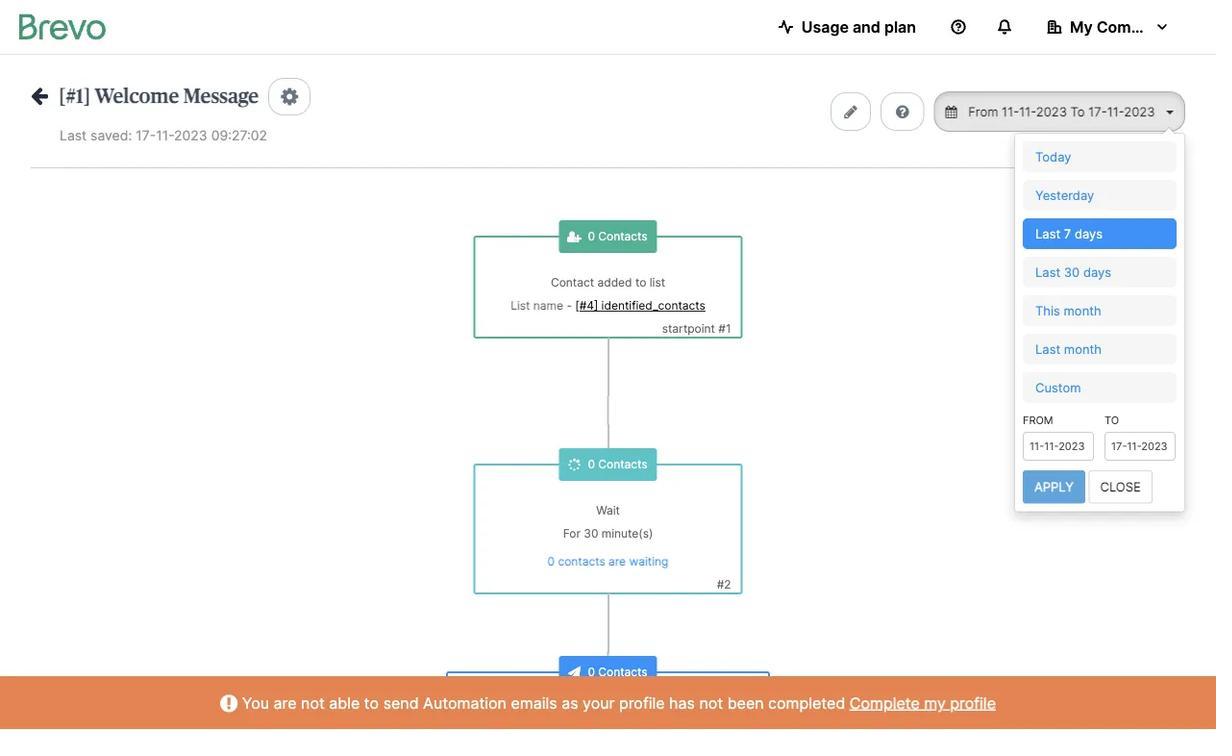 Task type: locate. For each thing, give the bounding box(es) containing it.
0 vertical spatial month
[[1064, 303, 1102, 318]]

contacts up wait
[[599, 457, 648, 471]]

0 contacts up wait
[[588, 457, 648, 471]]

days
[[1075, 226, 1103, 241], [1084, 264, 1112, 279]]

0 horizontal spatial not
[[301, 693, 325, 712]]

last up this
[[1036, 264, 1061, 279]]

None text field
[[1023, 432, 1095, 460]]

1 horizontal spatial to
[[636, 276, 647, 289]]

1 not from the left
[[301, 693, 325, 712]]

0 horizontal spatial 30
[[584, 527, 599, 541]]

7
[[1065, 226, 1072, 241]]

completed
[[769, 693, 846, 712]]

usage and plan button
[[763, 8, 932, 46]]

last left "7"
[[1036, 226, 1061, 241]]

30 inside wait for 30 minute(s)
[[584, 527, 599, 541]]

1 vertical spatial are
[[274, 693, 297, 712]]

days for last 30 days
[[1084, 264, 1112, 279]]

are right you
[[274, 693, 297, 712]]

1 horizontal spatial profile
[[951, 693, 996, 712]]

1 horizontal spatial 30
[[1065, 264, 1080, 279]]

30
[[1065, 264, 1080, 279], [584, 527, 599, 541]]

1 vertical spatial 0 contacts link
[[588, 457, 648, 471]]

0 contacts link up the added
[[588, 229, 648, 243]]

from
[[1023, 414, 1054, 426]]

0 vertical spatial 30
[[1065, 264, 1080, 279]]

[#4]
[[575, 299, 598, 313]]

not
[[301, 693, 325, 712], [700, 693, 723, 712]]

0 vertical spatial contacts
[[599, 229, 648, 243]]

2 0 contacts link from the top
[[588, 457, 648, 471]]

emails
[[511, 693, 558, 712]]

30 right for
[[584, 527, 599, 541]]

1 vertical spatial days
[[1084, 264, 1112, 279]]

1 vertical spatial 0 contacts
[[588, 457, 648, 471]]

last 30 days
[[1036, 264, 1112, 279]]

2 month from the top
[[1065, 341, 1102, 356]]

0 vertical spatial 0 contacts link
[[588, 229, 648, 243]]

profile
[[619, 693, 665, 712], [951, 693, 996, 712]]

usage
[[802, 17, 849, 36]]

automation
[[423, 693, 507, 712]]

0 up wait for 30 minute(s)
[[588, 457, 595, 471]]

able
[[329, 693, 360, 712]]

welcome
[[95, 86, 179, 106]]

1 0 contacts from the top
[[588, 229, 648, 243]]

0 horizontal spatial profile
[[619, 693, 665, 712]]

2 0 contacts from the top
[[588, 457, 648, 471]]

are down minute(s)
[[609, 554, 626, 568]]

[#1]                             welcome message
[[59, 86, 259, 106]]

saved:
[[91, 127, 132, 143]]

contacts up the added
[[599, 229, 648, 243]]

startpoint
[[662, 322, 716, 336]]

exclamation circle image
[[220, 696, 238, 711]]

0 vertical spatial days
[[1075, 226, 1103, 241]]

waiting
[[629, 554, 669, 568]]

1 month from the top
[[1064, 303, 1102, 318]]

question circle image
[[896, 104, 909, 119]]

0 contacts link up you are not able to send automation emails as your profile has not been completed complete my profile
[[588, 665, 648, 679]]

month
[[1064, 303, 1102, 318], [1065, 341, 1102, 356]]

days for last 7 days
[[1075, 226, 1103, 241]]

0 vertical spatial are
[[609, 554, 626, 568]]

0 contacts up you are not able to send automation emails as your profile has not been completed complete my profile
[[588, 665, 648, 679]]

company
[[1097, 17, 1168, 36]]

last for last 7 days
[[1036, 226, 1061, 241]]

list
[[650, 276, 666, 289]]

added
[[598, 276, 632, 289]]

1 horizontal spatial not
[[700, 693, 723, 712]]

0 vertical spatial to
[[636, 276, 647, 289]]

to left list
[[636, 276, 647, 289]]

1 contacts from the top
[[599, 229, 648, 243]]

last for last 30 days
[[1036, 264, 1061, 279]]

last left saved:
[[60, 127, 87, 143]]

2 vertical spatial 0 contacts link
[[588, 665, 648, 679]]

you are not able to send automation emails as your profile has not been completed complete my profile
[[238, 693, 996, 712]]

11-
[[156, 127, 174, 143]]

2 contacts from the top
[[599, 457, 648, 471]]

to inside contact added to list list name - [#4] identified_contacts startpoint #1
[[636, 276, 647, 289]]

0 contacts link for for 30 minute(s)
[[588, 457, 648, 471]]

profile left "has"
[[619, 693, 665, 712]]

1 vertical spatial to
[[364, 693, 379, 712]]

send email
[[578, 711, 638, 725]]

contacts for for 30 minute(s)
[[599, 457, 648, 471]]

complete my profile link
[[850, 693, 996, 712]]

wait
[[596, 503, 620, 517]]

last down this
[[1036, 341, 1061, 356]]

days down last 7 days
[[1084, 264, 1112, 279]]

apply
[[1035, 479, 1074, 494]]

last for last month
[[1036, 341, 1061, 356]]

yesterday
[[1036, 187, 1095, 202]]

0 contacts
[[588, 229, 648, 243], [588, 457, 648, 471], [588, 665, 648, 679]]

contacts up you are not able to send automation emails as your profile has not been completed complete my profile
[[599, 665, 648, 679]]

0 horizontal spatial are
[[274, 693, 297, 712]]

contacts
[[599, 229, 648, 243], [599, 457, 648, 471], [599, 665, 648, 679]]

profile right my
[[951, 693, 996, 712]]

3 0 contacts link from the top
[[588, 665, 648, 679]]

your
[[583, 693, 615, 712]]

are
[[609, 554, 626, 568], [274, 693, 297, 712]]

message
[[184, 86, 259, 106]]

you
[[242, 693, 269, 712]]

3 0 contacts from the top
[[588, 665, 648, 679]]

send
[[578, 711, 606, 725]]

last
[[60, 127, 87, 143], [1036, 226, 1061, 241], [1036, 264, 1061, 279], [1036, 341, 1061, 356]]

30 down last 7 days
[[1065, 264, 1080, 279]]

to right able
[[364, 693, 379, 712]]

wait for 30 minute(s)
[[563, 503, 653, 541]]

0 contacts up the added
[[588, 229, 648, 243]]

0 contacts link up wait
[[588, 457, 648, 471]]

month down this month
[[1065, 341, 1102, 356]]

days right "7"
[[1075, 226, 1103, 241]]

contacts for list name -
[[599, 229, 648, 243]]

0 contacts for for 30 minute(s)
[[588, 457, 648, 471]]

1 0 contacts link from the top
[[588, 229, 648, 243]]

my company
[[1070, 17, 1168, 36]]

1 vertical spatial contacts
[[599, 457, 648, 471]]

not right "has"
[[700, 693, 723, 712]]

None text field
[[961, 103, 1163, 120], [1105, 432, 1176, 460], [961, 103, 1163, 120], [1105, 432, 1176, 460]]

name
[[534, 299, 564, 313]]

to
[[636, 276, 647, 289], [364, 693, 379, 712]]

2 vertical spatial 0 contacts
[[588, 665, 648, 679]]

1 horizontal spatial are
[[609, 554, 626, 568]]

0 vertical spatial 0 contacts
[[588, 229, 648, 243]]

and
[[853, 17, 881, 36]]

my
[[925, 693, 946, 712]]

not left able
[[301, 693, 325, 712]]

month right this
[[1064, 303, 1102, 318]]

my company button
[[1032, 8, 1186, 46]]

1 vertical spatial month
[[1065, 341, 1102, 356]]

1 vertical spatial 30
[[584, 527, 599, 541]]

0 contacts link
[[588, 229, 648, 243], [588, 457, 648, 471], [588, 665, 648, 679]]

2 vertical spatial contacts
[[599, 665, 648, 679]]

0 left contacts
[[548, 554, 555, 568]]

0
[[588, 229, 595, 243], [588, 457, 595, 471], [548, 554, 555, 568], [588, 665, 595, 679]]

0 horizontal spatial to
[[364, 693, 379, 712]]



Task type: describe. For each thing, give the bounding box(es) containing it.
send
[[383, 693, 419, 712]]

complete
[[850, 693, 920, 712]]

has
[[670, 693, 695, 712]]

identified_contacts
[[602, 299, 706, 313]]

0 contacts for list name -
[[588, 229, 648, 243]]

last saved: 17-11-2023 09:27:02
[[60, 127, 267, 143]]

minute(s)
[[602, 527, 653, 541]]

contact
[[551, 276, 594, 289]]

0 up your
[[588, 665, 595, 679]]

17-
[[136, 127, 156, 143]]

#1
[[719, 322, 731, 336]]

my
[[1070, 17, 1093, 36]]

0 contacts link for list name -
[[588, 229, 648, 243]]

this
[[1036, 303, 1061, 318]]

pencil image
[[845, 104, 858, 119]]

2023
[[174, 127, 207, 143]]

cog image
[[281, 87, 298, 107]]

0 contacts are waiting
[[548, 554, 669, 568]]

contacts
[[558, 554, 606, 568]]

apply button
[[1023, 470, 1086, 503]]

09:27:02
[[211, 127, 267, 143]]

last 7 days
[[1036, 226, 1103, 241]]

[#1]                             welcome message link
[[31, 85, 259, 106]]

last for last saved: 17-11-2023 09:27:02
[[60, 127, 87, 143]]

#2
[[717, 578, 731, 592]]

list
[[511, 299, 530, 313]]

calendar image
[[946, 106, 958, 118]]

email
[[610, 711, 638, 725]]

contact added to list list name - [#4] identified_contacts startpoint #1
[[511, 276, 731, 336]]

as
[[562, 693, 579, 712]]

custom
[[1036, 380, 1082, 395]]

month for last month
[[1065, 341, 1102, 356]]

last month
[[1036, 341, 1102, 356]]

to
[[1105, 414, 1120, 426]]

today
[[1036, 149, 1072, 164]]

[#1]
[[59, 86, 91, 106]]

plan
[[885, 17, 917, 36]]

[#4] identified_contacts link
[[575, 299, 706, 313]]

close
[[1101, 479, 1142, 494]]

usage and plan
[[802, 17, 917, 36]]

1 profile from the left
[[619, 693, 665, 712]]

close button
[[1089, 470, 1153, 503]]

for
[[563, 527, 581, 541]]

-
[[567, 299, 572, 313]]

2 not from the left
[[700, 693, 723, 712]]

2 profile from the left
[[951, 693, 996, 712]]

this month
[[1036, 303, 1102, 318]]

3 contacts from the top
[[599, 665, 648, 679]]

been
[[728, 693, 764, 712]]

0 up contact
[[588, 229, 595, 243]]

arrow left image
[[31, 85, 48, 105]]

month for this month
[[1064, 303, 1102, 318]]



Task type: vqa. For each thing, say whether or not it's contained in the screenshot.
For 30 minute(s) Contacts
yes



